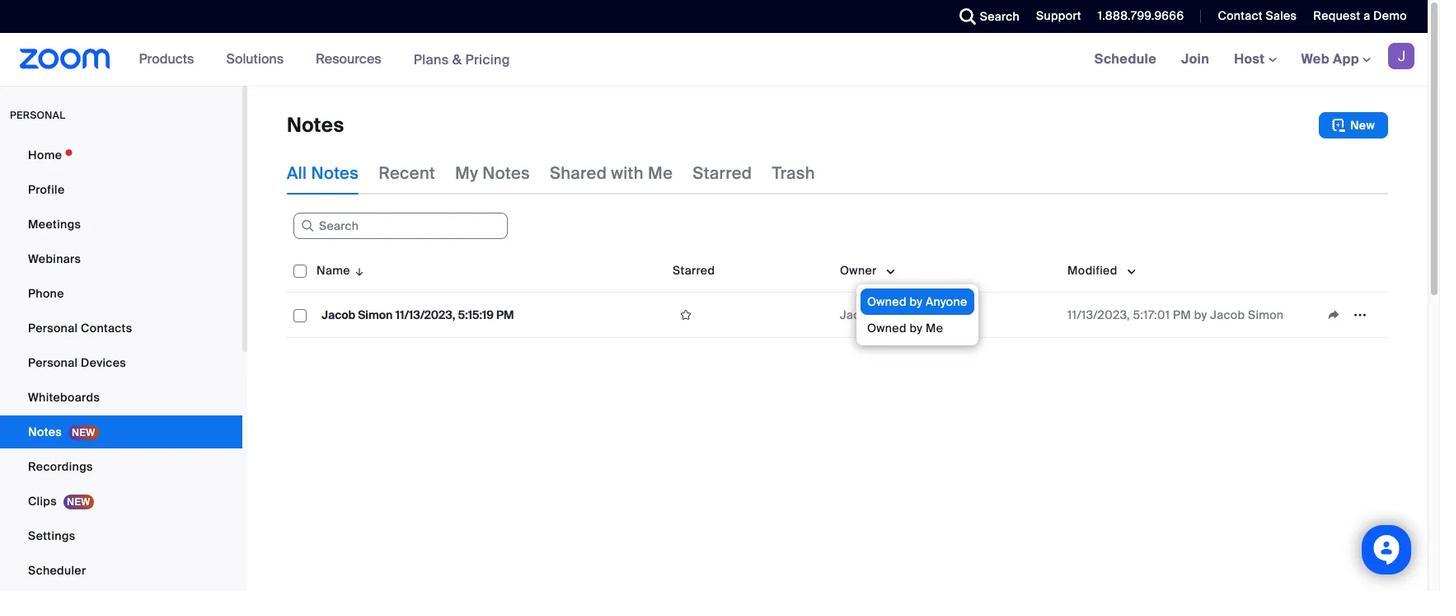 Task type: vqa. For each thing, say whether or not it's contained in the screenshot.
web
yes



Task type: describe. For each thing, give the bounding box(es) containing it.
owned for owned by me
[[867, 321, 907, 336]]

personal contacts
[[28, 321, 132, 336]]

plans
[[414, 51, 449, 68]]

settings link
[[0, 519, 242, 552]]

web app button
[[1302, 50, 1371, 68]]

my
[[455, 162, 478, 184]]

host
[[1234, 50, 1269, 68]]

jacob for jacob simon 11/13/2023, 5:15:19 pm
[[322, 308, 355, 322]]

plans & pricing
[[414, 51, 510, 68]]

by right 5:17:01
[[1195, 308, 1208, 322]]

a
[[1364, 8, 1371, 23]]

meetings
[[28, 217, 81, 232]]

resources button
[[316, 33, 389, 86]]

personal contacts link
[[0, 312, 242, 345]]

by for me
[[910, 321, 923, 336]]

scheduler link
[[0, 554, 242, 587]]

with
[[611, 162, 644, 184]]

devices
[[81, 355, 126, 370]]

clips
[[28, 494, 57, 509]]

webinars
[[28, 251, 81, 266]]

jacob simon 11/13/2023, 5:15:19 pm unstarred image
[[673, 308, 699, 322]]

notes link
[[0, 416, 242, 449]]

owner
[[840, 263, 877, 278]]

11/13/2023, inside button
[[395, 308, 455, 322]]

11/13/2023, 5:17:01 pm by jacob simon
[[1068, 308, 1284, 322]]

all notes
[[287, 162, 359, 184]]

support
[[1036, 8, 1082, 23]]

meetings link
[[0, 208, 242, 241]]

&
[[452, 51, 462, 68]]

recordings
[[28, 459, 93, 474]]

sales
[[1266, 8, 1297, 23]]

schedule link
[[1082, 33, 1169, 86]]

resources
[[316, 50, 381, 68]]

2 11/13/2023, from the left
[[1068, 308, 1130, 322]]

owned for owned by anyone
[[867, 294, 907, 309]]

contact
[[1218, 8, 1263, 23]]

trash
[[772, 162, 815, 184]]

demo
[[1374, 8, 1408, 23]]

web
[[1302, 50, 1330, 68]]

personal devices
[[28, 355, 126, 370]]

schedule
[[1095, 50, 1157, 68]]

personal for personal devices
[[28, 355, 78, 370]]

pricing
[[465, 51, 510, 68]]

new
[[1351, 118, 1375, 133]]

meetings navigation
[[1082, 33, 1428, 87]]

notes up the all notes
[[287, 112, 344, 138]]

new button
[[1319, 112, 1389, 139]]

notes right my
[[483, 162, 530, 184]]

starred inside 'tabs of all notes page' tab list
[[693, 162, 752, 184]]

profile link
[[0, 173, 242, 206]]

search
[[980, 9, 1020, 24]]

me for owned by me
[[926, 321, 944, 336]]

name
[[317, 263, 350, 278]]

3 jacob from the left
[[1211, 308, 1245, 322]]

personal for personal contacts
[[28, 321, 78, 336]]

2 pm from the left
[[1173, 308, 1192, 322]]

search button
[[947, 0, 1024, 33]]

notes inside personal menu menu
[[28, 425, 62, 439]]



Task type: locate. For each thing, give the bounding box(es) containing it.
by down owned by anyone
[[910, 321, 923, 336]]

2 jacob from the left
[[840, 308, 875, 322]]

me
[[648, 162, 673, 184], [926, 321, 944, 336]]

1 vertical spatial starred
[[673, 263, 715, 278]]

profile picture image
[[1389, 43, 1415, 69]]

jacob simon 11/13/2023, 5:15:19 pm button
[[317, 304, 519, 326]]

jacob right 5:17:01
[[1211, 308, 1245, 322]]

personal menu menu
[[0, 139, 242, 591]]

notes up recordings
[[28, 425, 62, 439]]

phone link
[[0, 277, 242, 310]]

recent
[[379, 162, 435, 184]]

pm right '5:15:19'
[[496, 308, 514, 322]]

5:15:19
[[458, 308, 494, 322]]

app
[[1333, 50, 1360, 68]]

me right with
[[648, 162, 673, 184]]

by up the owned by me
[[910, 294, 923, 309]]

personal down phone
[[28, 321, 78, 336]]

my notes
[[455, 162, 530, 184]]

1 jacob from the left
[[322, 308, 355, 322]]

2 horizontal spatial jacob
[[1211, 308, 1245, 322]]

1 owned from the top
[[867, 294, 907, 309]]

1 horizontal spatial jacob
[[840, 308, 875, 322]]

0 horizontal spatial me
[[648, 162, 673, 184]]

1 11/13/2023, from the left
[[395, 308, 455, 322]]

webinars link
[[0, 242, 242, 275]]

recordings link
[[0, 450, 242, 483]]

2 simon from the left
[[878, 308, 914, 322]]

2 personal from the top
[[28, 355, 78, 370]]

pm inside button
[[496, 308, 514, 322]]

me inside menu
[[926, 321, 944, 336]]

1 vertical spatial personal
[[28, 355, 78, 370]]

solutions button
[[226, 33, 291, 86]]

products button
[[139, 33, 202, 86]]

plans & pricing link
[[414, 51, 510, 68], [414, 51, 510, 68]]

tabs of all notes page tab list
[[287, 152, 815, 195]]

owned down owned by anyone
[[867, 321, 907, 336]]

starred left trash
[[693, 162, 752, 184]]

shared
[[550, 162, 607, 184]]

by
[[910, 294, 923, 309], [1195, 308, 1208, 322], [910, 321, 923, 336]]

1 horizontal spatial simon
[[878, 308, 914, 322]]

11/13/2023, down the modified
[[1068, 308, 1130, 322]]

solutions
[[226, 50, 284, 68]]

application
[[287, 249, 1401, 350], [1321, 303, 1382, 327]]

home link
[[0, 139, 242, 172]]

join
[[1182, 50, 1210, 68]]

join link
[[1169, 33, 1222, 86]]

by for anyone
[[910, 294, 923, 309]]

menu
[[857, 284, 978, 345]]

anyone
[[926, 294, 968, 309]]

jacob
[[322, 308, 355, 322], [840, 308, 875, 322], [1211, 308, 1245, 322]]

host button
[[1234, 50, 1277, 68]]

3 simon from the left
[[1248, 308, 1284, 322]]

banner
[[0, 33, 1428, 87]]

request
[[1314, 8, 1361, 23]]

arrow down image
[[350, 261, 366, 280]]

simon for jacob simon 11/13/2023, 5:15:19 pm
[[358, 308, 393, 322]]

2 owned from the top
[[867, 321, 907, 336]]

starred
[[693, 162, 752, 184], [673, 263, 715, 278]]

banner containing products
[[0, 33, 1428, 87]]

1 pm from the left
[[496, 308, 514, 322]]

jacob simon
[[840, 308, 914, 322]]

jacob simon 11/13/2023, 5:15:19 pm
[[322, 308, 514, 322]]

owned
[[867, 294, 907, 309], [867, 321, 907, 336]]

starred up "jacob simon 11/13/2023, 5:15:19 pm unstarred" 'icon'
[[673, 263, 715, 278]]

notes right all
[[311, 162, 359, 184]]

notes
[[287, 112, 344, 138], [311, 162, 359, 184], [483, 162, 530, 184], [28, 425, 62, 439]]

whiteboards
[[28, 390, 100, 405]]

simon
[[358, 308, 393, 322], [878, 308, 914, 322], [1248, 308, 1284, 322]]

1 simon from the left
[[358, 308, 393, 322]]

simon left anyone
[[878, 308, 914, 322]]

zoom logo image
[[20, 49, 110, 69]]

simon left the share icon
[[1248, 308, 1284, 322]]

11/13/2023, left '5:15:19'
[[395, 308, 455, 322]]

1.888.799.9666 button
[[1086, 0, 1189, 33], [1098, 8, 1184, 23]]

owned up the owned by me
[[867, 294, 907, 309]]

owned by anyone
[[867, 294, 968, 309]]

pm
[[496, 308, 514, 322], [1173, 308, 1192, 322]]

scheduler
[[28, 563, 86, 578]]

product information navigation
[[127, 33, 523, 87]]

application containing name
[[287, 249, 1401, 350]]

simon for jacob simon
[[878, 308, 914, 322]]

request a demo link
[[1301, 0, 1428, 33], [1314, 8, 1408, 23]]

jacob down 'name'
[[322, 308, 355, 322]]

me for shared with me
[[648, 162, 673, 184]]

modified
[[1068, 263, 1118, 278]]

5:17:01
[[1133, 308, 1170, 322]]

1 personal from the top
[[28, 321, 78, 336]]

contact sales link
[[1206, 0, 1301, 33], [1218, 8, 1297, 23]]

settings
[[28, 529, 75, 543]]

pm right 5:17:01
[[1173, 308, 1192, 322]]

web app
[[1302, 50, 1360, 68]]

0 vertical spatial starred
[[693, 162, 752, 184]]

1.888.799.9666
[[1098, 8, 1184, 23]]

jacob down owner at the top
[[840, 308, 875, 322]]

1 horizontal spatial 11/13/2023,
[[1068, 308, 1130, 322]]

1 horizontal spatial me
[[926, 321, 944, 336]]

Search text field
[[294, 213, 508, 239]]

11/13/2023,
[[395, 308, 455, 322], [1068, 308, 1130, 322]]

simon inside button
[[358, 308, 393, 322]]

all
[[287, 162, 307, 184]]

support link
[[1024, 0, 1086, 33], [1036, 8, 1082, 23]]

personal
[[10, 109, 66, 122]]

0 horizontal spatial simon
[[358, 308, 393, 322]]

jacob for jacob simon
[[840, 308, 875, 322]]

more options for jacob simon 11/13/2023, 5:15:19 pm image
[[1347, 308, 1374, 322]]

contacts
[[81, 321, 132, 336]]

personal up the whiteboards
[[28, 355, 78, 370]]

me inside 'tabs of all notes page' tab list
[[648, 162, 673, 184]]

0 horizontal spatial jacob
[[322, 308, 355, 322]]

personal devices link
[[0, 346, 242, 379]]

0 horizontal spatial 11/13/2023,
[[395, 308, 455, 322]]

2 horizontal spatial simon
[[1248, 308, 1284, 322]]

1 horizontal spatial pm
[[1173, 308, 1192, 322]]

personal
[[28, 321, 78, 336], [28, 355, 78, 370]]

share image
[[1321, 308, 1347, 322]]

0 vertical spatial personal
[[28, 321, 78, 336]]

home
[[28, 148, 62, 162]]

whiteboards link
[[0, 381, 242, 414]]

0 vertical spatial me
[[648, 162, 673, 184]]

me down anyone
[[926, 321, 944, 336]]

profile
[[28, 182, 65, 197]]

0 vertical spatial owned
[[867, 294, 907, 309]]

contact sales
[[1218, 8, 1297, 23]]

simon down arrow down icon
[[358, 308, 393, 322]]

0 horizontal spatial pm
[[496, 308, 514, 322]]

request a demo
[[1314, 8, 1408, 23]]

shared with me
[[550, 162, 673, 184]]

1 vertical spatial me
[[926, 321, 944, 336]]

products
[[139, 50, 194, 68]]

clips link
[[0, 485, 242, 518]]

menu containing owned by anyone
[[857, 284, 978, 345]]

phone
[[28, 286, 64, 301]]

owned by me
[[867, 321, 944, 336]]

1 vertical spatial owned
[[867, 321, 907, 336]]

jacob inside button
[[322, 308, 355, 322]]



